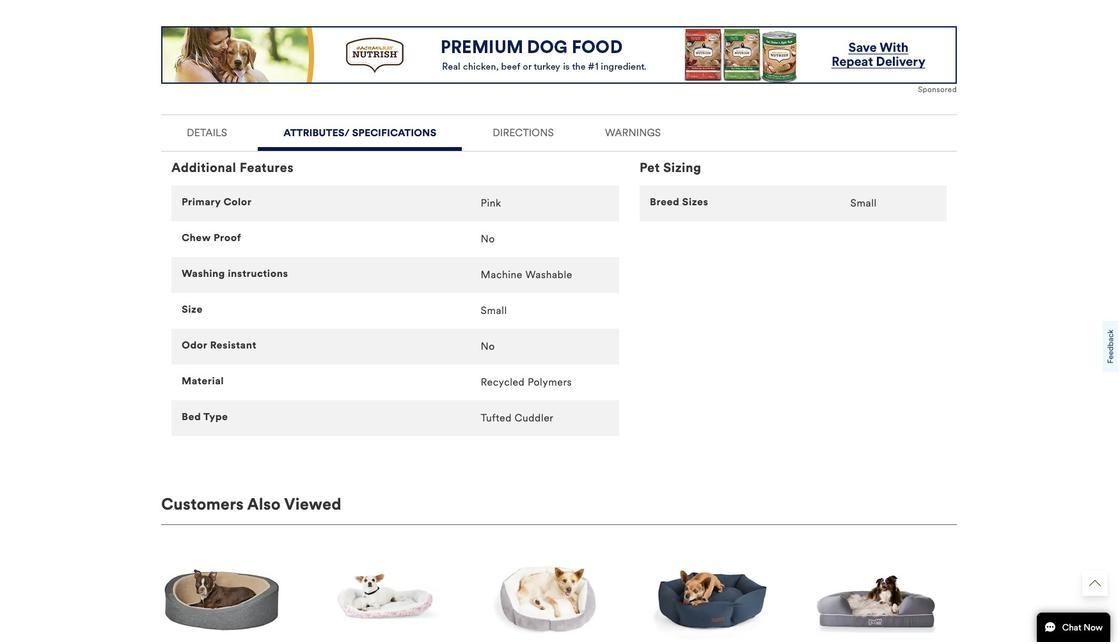 Task type: locate. For each thing, give the bounding box(es) containing it.
1 vertical spatial no
[[481, 340, 495, 352]]

odor
[[182, 339, 207, 351]]

primary color
[[182, 196, 252, 208]]

cuddler
[[515, 412, 554, 424]]

no for chew proof
[[481, 233, 495, 245]]

customers also viewed
[[161, 494, 342, 514]]

washing
[[182, 267, 225, 279]]

1 no from the top
[[481, 233, 495, 245]]

material
[[182, 375, 224, 387]]

washing instructions
[[182, 267, 288, 279]]

scroll to top image
[[1090, 578, 1101, 589]]

1 horizontal spatial small
[[851, 197, 877, 209]]

small for size
[[481, 304, 507, 317]]

warnings button
[[585, 115, 682, 147]]

pet
[[640, 160, 660, 176]]

type
[[204, 411, 228, 423]]

directions button
[[472, 115, 575, 147]]

2 no from the top
[[481, 340, 495, 352]]

also
[[247, 494, 281, 514]]

chew
[[182, 231, 211, 244]]

warnings
[[605, 127, 661, 139]]

size
[[182, 303, 203, 315]]

styled arrow button link
[[1083, 571, 1108, 596]]

no down the pink
[[481, 233, 495, 245]]

machine
[[481, 269, 523, 281]]

polymers
[[528, 376, 572, 388]]

sponsored link
[[161, 26, 957, 95]]

color
[[224, 196, 252, 208]]

odor resistant
[[182, 339, 257, 351]]

no up recycled
[[481, 340, 495, 352]]

1 vertical spatial small
[[481, 304, 507, 317]]

bed
[[182, 411, 201, 423]]

small
[[851, 197, 877, 209], [481, 304, 507, 317]]

no
[[481, 233, 495, 245], [481, 340, 495, 352]]

attributes/ specifications button
[[258, 115, 462, 147]]

product details tab list
[[161, 114, 957, 446]]

directions
[[493, 127, 554, 139]]

tufted
[[481, 412, 512, 424]]

0 horizontal spatial small
[[481, 304, 507, 317]]

0 vertical spatial small
[[851, 197, 877, 209]]

specifications
[[352, 127, 436, 139]]

0 vertical spatial no
[[481, 233, 495, 245]]



Task type: vqa. For each thing, say whether or not it's contained in the screenshot.
Small related to Breed Sizes
yes



Task type: describe. For each thing, give the bounding box(es) containing it.
washable
[[526, 269, 573, 281]]

pet sizing
[[640, 160, 702, 176]]

attributes/
[[284, 127, 350, 139]]

chew proof
[[182, 231, 241, 244]]

attributes/ specifications
[[284, 127, 436, 139]]

sponsored
[[918, 85, 957, 94]]

sizing
[[664, 160, 702, 176]]

small for breed sizes
[[851, 197, 877, 209]]

instructions
[[228, 267, 288, 279]]

sizes
[[682, 196, 709, 208]]

recycled polymers
[[481, 376, 572, 388]]

additional features
[[171, 160, 294, 176]]

viewed
[[284, 494, 342, 514]]

bed type
[[182, 411, 228, 423]]

machine washable
[[481, 269, 573, 281]]

details button
[[166, 115, 248, 147]]

pink
[[481, 197, 501, 209]]

tufted cuddler
[[481, 412, 554, 424]]

breed
[[650, 196, 680, 208]]

details
[[187, 127, 227, 139]]

features
[[240, 160, 294, 176]]

no for odor resistant
[[481, 340, 495, 352]]

breed sizes
[[650, 196, 709, 208]]

customers
[[161, 494, 244, 514]]

primary
[[182, 196, 221, 208]]

resistant
[[210, 339, 257, 351]]

additional
[[171, 160, 236, 176]]

recycled
[[481, 376, 525, 388]]

proof
[[214, 231, 241, 244]]



